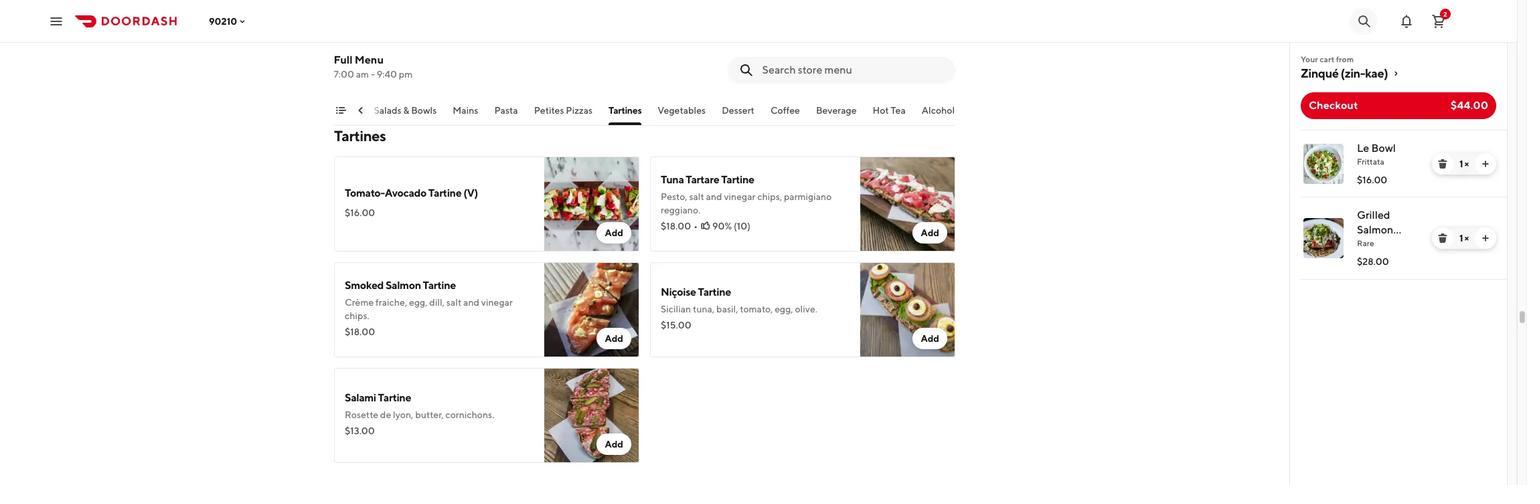 Task type: describe. For each thing, give the bounding box(es) containing it.
add button for tomato-avocado tartine (v)
[[597, 222, 631, 244]]

beverage button
[[816, 104, 857, 125]]

dessert button
[[722, 104, 755, 125]]

vegetables button
[[658, 104, 706, 125]]

lyon,
[[393, 410, 413, 420]]

grilled salmon plate (gf) image
[[1304, 218, 1344, 258]]

add for salami tartine
[[605, 439, 623, 450]]

× for grilled salmon plate (gf)
[[1465, 233, 1469, 244]]

alcohol
[[922, 105, 955, 116]]

-
[[371, 69, 375, 80]]

tuna
[[661, 173, 684, 186]]

salads
[[374, 105, 402, 116]]

rare
[[1357, 238, 1374, 248]]

$44.00
[[1451, 99, 1488, 112]]

show menu categories image
[[335, 105, 346, 116]]

beverage
[[816, 105, 857, 116]]

hot
[[873, 105, 889, 116]]

salami tartine image
[[544, 368, 639, 463]]

hot tea button
[[873, 104, 906, 125]]

90210 button
[[209, 16, 248, 26]]

salads & bowls button
[[374, 104, 437, 125]]

add for tuna tartare tartine
[[921, 228, 939, 238]]

$28.00
[[1357, 256, 1389, 267]]

egg, inside niçoise tartine sicilian tuna, basil, tomato, egg, olive. $15.00
[[775, 304, 793, 315]]

•
[[694, 221, 698, 232]]

open menu image
[[48, 13, 64, 29]]

1 × for grilled salmon plate (gf)
[[1460, 233, 1469, 244]]

vegetables
[[658, 105, 706, 116]]

dill,
[[429, 297, 445, 308]]

vinegar inside 'smoked salmon tartine crème fraiche, egg, dill, salt and vinegar chips. $18.00'
[[481, 297, 513, 308]]

tomato-avocado tartine (v)
[[345, 187, 478, 200]]

basil,
[[717, 304, 738, 315]]

pm
[[399, 69, 413, 80]]

add for niçoise tartine
[[921, 333, 939, 344]]

petites pizzas button
[[534, 104, 593, 125]]

reggiano.
[[661, 205, 701, 216]]

sicilian
[[661, 304, 691, 315]]

add button for smoked salmon tartine
[[597, 328, 631, 350]]

full menu 7:00 am - 9:40 pm
[[334, 54, 413, 80]]

pasta
[[495, 105, 518, 116]]

le
[[1357, 142, 1369, 155]]

cornichons.
[[446, 410, 494, 420]]

salt inside 'smoked salmon tartine crème fraiche, egg, dill, salt and vinegar chips. $18.00'
[[446, 297, 461, 308]]

pesto,
[[661, 191, 687, 202]]

tartine inside the salami tartine rosette de lyon, butter, cornichons. $13.00
[[378, 392, 411, 404]]

salmon for tartine
[[386, 279, 421, 292]]

grilled salmon plate (gf)
[[1357, 209, 1408, 251]]

butter,
[[415, 410, 444, 420]]

tartare
[[686, 173, 719, 186]]

alcohol button
[[922, 104, 955, 125]]

salt inside "tuna tartare tartine pesto, salt and vinegar chips, parmigiano reggiano."
[[689, 191, 704, 202]]

menu
[[355, 54, 384, 66]]

0 vertical spatial tartines
[[609, 105, 642, 116]]

pizzas
[[566, 105, 593, 116]]

rosette
[[345, 410, 378, 420]]

salami tartine rosette de lyon, butter, cornichons. $13.00
[[345, 392, 494, 437]]

bowl
[[1372, 142, 1396, 155]]

90210
[[209, 16, 237, 26]]

salami
[[345, 392, 376, 404]]

$18.00 inside 'smoked salmon tartine crème fraiche, egg, dill, salt and vinegar chips. $18.00'
[[345, 327, 375, 337]]

90% (10)
[[712, 221, 751, 232]]

le bowl image
[[1304, 144, 1344, 184]]

add for smoked salmon tartine
[[605, 333, 623, 344]]

1 horizontal spatial $16.00
[[1357, 175, 1388, 185]]

avocado
[[385, 187, 427, 200]]

hot tea
[[873, 105, 906, 116]]

add one to cart image
[[1480, 233, 1491, 244]]

de
[[380, 410, 391, 420]]

coffee
[[771, 105, 800, 116]]

add button for salami tartine
[[597, 434, 631, 455]]

&
[[404, 105, 410, 116]]

petites pizzas
[[534, 105, 593, 116]]

salads & bowls
[[374, 105, 437, 116]]

(zin-
[[1341, 66, 1365, 80]]

checkout
[[1309, 99, 1358, 112]]

tomato-
[[345, 187, 385, 200]]

add button for tuna tartare tartine
[[913, 222, 947, 244]]

tuna tartare tartine pesto, salt and vinegar chips, parmigiano reggiano.
[[661, 173, 832, 216]]

niçoise tartine sicilian tuna, basil, tomato, egg, olive. $15.00
[[661, 286, 818, 331]]



Task type: locate. For each thing, give the bounding box(es) containing it.
1 vertical spatial remove item from cart image
[[1438, 233, 1448, 244]]

1 × for le bowl
[[1460, 159, 1469, 169]]

7:00
[[334, 69, 355, 80]]

$16.00 down tomato-
[[345, 208, 375, 218]]

remove item from cart image left add one to cart icon
[[1438, 159, 1448, 169]]

egg, inside 'smoked salmon tartine crème fraiche, egg, dill, salt and vinegar chips. $18.00'
[[409, 297, 428, 308]]

1 × left add one to cart image
[[1460, 233, 1469, 244]]

(gf)
[[1385, 238, 1408, 251]]

smoked salmon tartine image
[[544, 262, 639, 358]]

0 vertical spatial 1
[[1460, 159, 1463, 169]]

$16.00
[[1357, 175, 1388, 185], [345, 208, 375, 218]]

tartine inside "tuna tartare tartine pesto, salt and vinegar chips, parmigiano reggiano."
[[721, 173, 754, 186]]

and down 'tartare'
[[706, 191, 722, 202]]

2 1 × from the top
[[1460, 233, 1469, 244]]

egg, left dill, on the left bottom of page
[[409, 297, 428, 308]]

$18.00 •
[[661, 221, 698, 232]]

0 horizontal spatial and
[[463, 297, 479, 308]]

0 horizontal spatial $16.00
[[345, 208, 375, 218]]

smoked salmon tartine crème fraiche, egg, dill, salt and vinegar chips. $18.00
[[345, 279, 513, 337]]

olive.
[[795, 304, 818, 315]]

1 1 from the top
[[1460, 159, 1463, 169]]

1 horizontal spatial salmon
[[1357, 224, 1394, 236]]

add one to cart image
[[1480, 159, 1491, 169]]

vinegar inside "tuna tartare tartine pesto, salt and vinegar chips, parmigiano reggiano."
[[724, 191, 756, 202]]

pepperoni pizza image
[[544, 0, 639, 88]]

chips.
[[345, 311, 369, 321]]

0 horizontal spatial egg,
[[409, 297, 428, 308]]

2 remove item from cart image from the top
[[1438, 233, 1448, 244]]

1 vertical spatial $18.00
[[345, 327, 375, 337]]

tuna,
[[693, 304, 715, 315]]

list containing le bowl
[[1290, 130, 1507, 280]]

full
[[334, 54, 353, 66]]

zinqué
[[1301, 66, 1339, 80]]

tomato-avocado tartine (v) image
[[544, 157, 639, 252]]

niçoise tartine image
[[860, 262, 955, 358]]

×
[[1465, 159, 1469, 169], [1465, 233, 1469, 244]]

parmigiano
[[784, 191, 832, 202]]

am
[[356, 69, 369, 80]]

plate
[[1357, 238, 1383, 251]]

0 vertical spatial $18.00
[[661, 221, 691, 232]]

coffee button
[[771, 104, 800, 125]]

tartines right pizzas
[[609, 105, 642, 116]]

× for le bowl
[[1465, 159, 1469, 169]]

90%
[[712, 221, 732, 232]]

salt right dill, on the left bottom of page
[[446, 297, 461, 308]]

mains
[[453, 105, 479, 116]]

1 vertical spatial $13.00
[[345, 426, 375, 437]]

salmon for plate
[[1357, 224, 1394, 236]]

1 remove item from cart image from the top
[[1438, 159, 1448, 169]]

tartine up tuna,
[[698, 286, 731, 299]]

tartine up lyon,
[[378, 392, 411, 404]]

0 horizontal spatial tartines
[[334, 127, 386, 145]]

add for tomato-avocado tartine (v)
[[605, 228, 623, 238]]

2 × from the top
[[1465, 233, 1469, 244]]

2 items, open order cart image
[[1431, 13, 1447, 29]]

0 horizontal spatial vinegar
[[481, 297, 513, 308]]

1 left add one to cart image
[[1460, 233, 1463, 244]]

1 × from the top
[[1465, 159, 1469, 169]]

tartines
[[609, 105, 642, 116], [334, 127, 386, 145]]

1 1 × from the top
[[1460, 159, 1469, 169]]

0 vertical spatial salmon
[[1357, 224, 1394, 236]]

2 1 from the top
[[1460, 233, 1463, 244]]

egg,
[[409, 297, 428, 308], [775, 304, 793, 315]]

chips,
[[757, 191, 782, 202]]

1 × left add one to cart icon
[[1460, 159, 1469, 169]]

$18.00
[[661, 221, 691, 232], [345, 327, 375, 337]]

$18.00 down chips.
[[345, 327, 375, 337]]

1 horizontal spatial and
[[706, 191, 722, 202]]

frittata
[[1357, 157, 1385, 167]]

0 vertical spatial 1 ×
[[1460, 159, 1469, 169]]

1
[[1460, 159, 1463, 169], [1460, 233, 1463, 244]]

bowls
[[412, 105, 437, 116]]

$13.00 down rosette
[[345, 426, 375, 437]]

$18.00 down reggiano.
[[661, 221, 691, 232]]

petites
[[534, 105, 564, 116]]

tartine
[[721, 173, 754, 186], [428, 187, 462, 200], [423, 279, 456, 292], [698, 286, 731, 299], [378, 392, 411, 404]]

× left add one to cart icon
[[1465, 159, 1469, 169]]

0 horizontal spatial salmon
[[386, 279, 421, 292]]

tartine up dill, on the left bottom of page
[[423, 279, 456, 292]]

tartine for tartare
[[721, 173, 754, 186]]

le bowl frittata
[[1357, 142, 1396, 167]]

tea
[[891, 105, 906, 116]]

0 vertical spatial ×
[[1465, 159, 1469, 169]]

remove item from cart image for grilled salmon plate (gf)
[[1438, 233, 1448, 244]]

cart
[[1320, 54, 1335, 64]]

tartine inside niçoise tartine sicilian tuna, basil, tomato, egg, olive. $15.00
[[698, 286, 731, 299]]

1 vertical spatial tartines
[[334, 127, 386, 145]]

tartine for salmon
[[423, 279, 456, 292]]

and inside "tuna tartare tartine pesto, salt and vinegar chips, parmigiano reggiano."
[[706, 191, 722, 202]]

remove item from cart image for le bowl
[[1438, 159, 1448, 169]]

1 for le bowl
[[1460, 159, 1463, 169]]

kae)
[[1365, 66, 1388, 80]]

tuna tartare tartine image
[[860, 157, 955, 252]]

1 horizontal spatial salt
[[689, 191, 704, 202]]

0 horizontal spatial $18.00
[[345, 327, 375, 337]]

egg, left olive.
[[775, 304, 793, 315]]

× left add one to cart image
[[1465, 233, 1469, 244]]

smoked
[[345, 279, 384, 292]]

1 vertical spatial salmon
[[386, 279, 421, 292]]

2
[[1444, 10, 1448, 18]]

0 vertical spatial vinegar
[[724, 191, 756, 202]]

2 $13.00 from the top
[[345, 426, 375, 437]]

tartine inside 'smoked salmon tartine crème fraiche, egg, dill, salt and vinegar chips. $18.00'
[[423, 279, 456, 292]]

1 ×
[[1460, 159, 1469, 169], [1460, 233, 1469, 244]]

fraiche,
[[376, 297, 407, 308]]

and
[[706, 191, 722, 202], [463, 297, 479, 308]]

$13.00 up am on the top
[[345, 44, 375, 55]]

salmon up "fraiche,"
[[386, 279, 421, 292]]

tartine right 'tartare'
[[721, 173, 754, 186]]

$13.00
[[345, 44, 375, 55], [345, 426, 375, 437]]

1 vertical spatial $16.00
[[345, 208, 375, 218]]

1 for grilled salmon plate (gf)
[[1460, 233, 1463, 244]]

1 vertical spatial salt
[[446, 297, 461, 308]]

remove item from cart image
[[1438, 159, 1448, 169], [1438, 233, 1448, 244]]

tartines down scroll menu navigation left 'image'
[[334, 127, 386, 145]]

0 vertical spatial $16.00
[[1357, 175, 1388, 185]]

salmon down grilled
[[1357, 224, 1394, 236]]

0 vertical spatial salt
[[689, 191, 704, 202]]

0 vertical spatial remove item from cart image
[[1438, 159, 1448, 169]]

tomato,
[[740, 304, 773, 315]]

your
[[1301, 54, 1318, 64]]

and right dill, on the left bottom of page
[[463, 297, 479, 308]]

$16.00 down frittata
[[1357, 175, 1388, 185]]

1 vertical spatial 1 ×
[[1460, 233, 1469, 244]]

notification bell image
[[1399, 13, 1415, 29]]

1 $13.00 from the top
[[345, 44, 375, 55]]

1 horizontal spatial egg,
[[775, 304, 793, 315]]

(10)
[[734, 221, 751, 232]]

niçoise
[[661, 286, 696, 299]]

list
[[1290, 130, 1507, 280]]

$13.00 inside the salami tartine rosette de lyon, butter, cornichons. $13.00
[[345, 426, 375, 437]]

zinqué (zin-kae)
[[1301, 66, 1388, 80]]

(v)
[[463, 187, 478, 200]]

from
[[1336, 54, 1354, 64]]

salt
[[689, 191, 704, 202], [446, 297, 461, 308]]

your cart from
[[1301, 54, 1354, 64]]

pasta button
[[495, 104, 518, 125]]

scroll menu navigation left image
[[356, 105, 366, 116]]

crème
[[345, 297, 374, 308]]

zinqué (zin-kae) link
[[1301, 66, 1497, 82]]

1 horizontal spatial vinegar
[[724, 191, 756, 202]]

salmon inside 'smoked salmon tartine crème fraiche, egg, dill, salt and vinegar chips. $18.00'
[[386, 279, 421, 292]]

9:40
[[377, 69, 397, 80]]

add button
[[597, 222, 631, 244], [913, 222, 947, 244], [597, 328, 631, 350], [913, 328, 947, 350], [597, 434, 631, 455]]

1 horizontal spatial tartines
[[609, 105, 642, 116]]

1 vertical spatial vinegar
[[481, 297, 513, 308]]

add button for niçoise tartine
[[913, 328, 947, 350]]

grilled
[[1357, 209, 1390, 222]]

vinegar
[[724, 191, 756, 202], [481, 297, 513, 308]]

Item Search search field
[[763, 63, 945, 78]]

and inside 'smoked salmon tartine crème fraiche, egg, dill, salt and vinegar chips. $18.00'
[[463, 297, 479, 308]]

0 vertical spatial and
[[706, 191, 722, 202]]

0 vertical spatial $13.00
[[345, 44, 375, 55]]

tartine left '(v)'
[[428, 187, 462, 200]]

2 button
[[1426, 8, 1452, 34]]

add
[[605, 228, 623, 238], [921, 228, 939, 238], [605, 333, 623, 344], [921, 333, 939, 344], [605, 439, 623, 450]]

remove item from cart image left add one to cart image
[[1438, 233, 1448, 244]]

vinegar up (10)
[[724, 191, 756, 202]]

vinegar right dill, on the left bottom of page
[[481, 297, 513, 308]]

salmon inside 'grilled salmon plate (gf)'
[[1357, 224, 1394, 236]]

tartine for avocado
[[428, 187, 462, 200]]

0 horizontal spatial salt
[[446, 297, 461, 308]]

1 vertical spatial ×
[[1465, 233, 1469, 244]]

salmon
[[1357, 224, 1394, 236], [386, 279, 421, 292]]

1 vertical spatial and
[[463, 297, 479, 308]]

dessert
[[722, 105, 755, 116]]

salt down 'tartare'
[[689, 191, 704, 202]]

1 left add one to cart icon
[[1460, 159, 1463, 169]]

mains button
[[453, 104, 479, 125]]

1 vertical spatial 1
[[1460, 233, 1463, 244]]

$15.00
[[661, 320, 691, 331]]

1 horizontal spatial $18.00
[[661, 221, 691, 232]]



Task type: vqa. For each thing, say whether or not it's contained in the screenshot.
'Cough' in 'halls relief honey lemon cough drops (30 ct) $3.59 hsa/fsa eligible'
no



